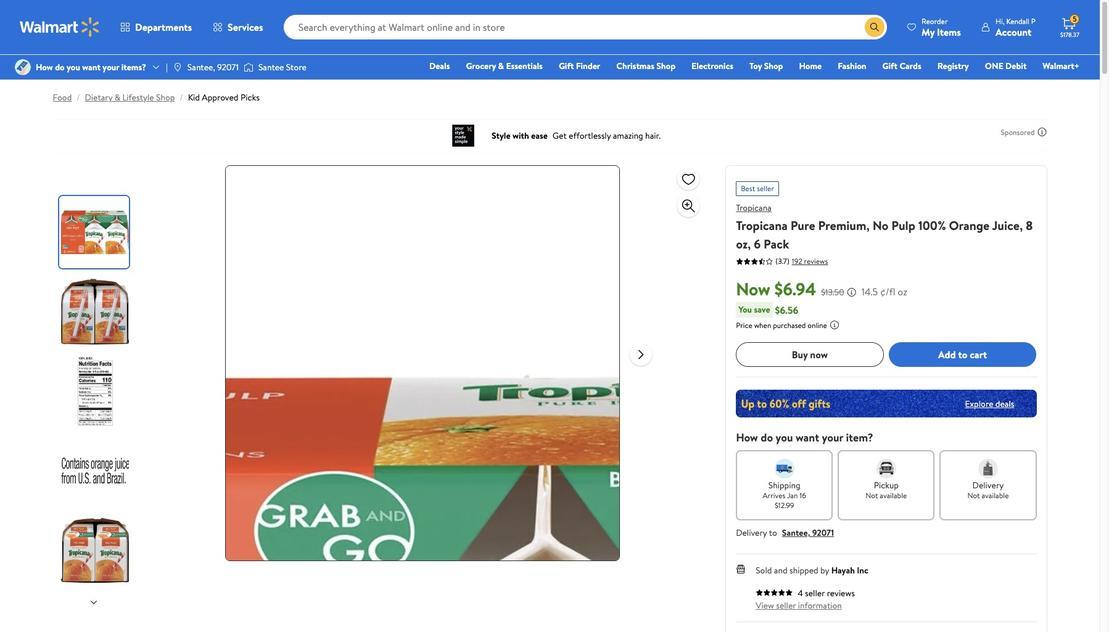 Task type: describe. For each thing, give the bounding box(es) containing it.
deals
[[995, 398, 1014, 410]]

tropicana pure premium, no pulp 100% orange juice, 8 oz, 6 pack - image 3 of 9 image
[[59, 355, 131, 427]]

seller for best
[[757, 183, 774, 194]]

online
[[808, 320, 827, 331]]

best seller
[[741, 183, 774, 194]]

view seller information
[[756, 600, 842, 612]]

how do you want your item?
[[736, 430, 873, 445]]

inc
[[857, 564, 868, 577]]

14.5
[[861, 285, 878, 299]]

fashion link
[[832, 59, 872, 73]]

items?
[[121, 61, 146, 73]]

your for item?
[[822, 430, 843, 445]]

tropicana link
[[736, 202, 772, 214]]

gift cards
[[882, 60, 921, 72]]

walmart image
[[20, 17, 100, 37]]

your for items?
[[103, 61, 119, 73]]

not for delivery
[[967, 490, 980, 501]]

do for how do you want your items?
[[55, 61, 65, 73]]

learn more about strikethrough prices image
[[847, 287, 857, 297]]

how for how do you want your items?
[[36, 61, 53, 73]]

next image image
[[89, 597, 99, 607]]

debit
[[1005, 60, 1027, 72]]

one debit link
[[979, 59, 1032, 73]]

2 tropicana from the top
[[736, 217, 788, 234]]

walmart+ link
[[1037, 59, 1085, 73]]

fashion
[[838, 60, 866, 72]]

items
[[937, 25, 961, 39]]

explore deals
[[965, 398, 1014, 410]]

8
[[1026, 217, 1033, 234]]

4
[[798, 587, 803, 600]]

6
[[754, 236, 761, 252]]

want for item?
[[796, 430, 819, 445]]

pure
[[791, 217, 815, 234]]

santee
[[258, 61, 284, 73]]

services button
[[202, 12, 274, 42]]

deals link
[[424, 59, 455, 73]]

Walmart Site-Wide search field
[[284, 15, 887, 39]]

add to cart button
[[889, 342, 1037, 367]]

5
[[1073, 14, 1077, 24]]

kid
[[188, 91, 200, 104]]

zoom image modal image
[[681, 199, 696, 213]]

hi, kendall p account
[[995, 16, 1036, 39]]

shop for toy shop
[[764, 60, 783, 72]]

home
[[799, 60, 822, 72]]

intent image for pickup image
[[876, 459, 896, 479]]

dietary
[[85, 91, 113, 104]]

14.5 ¢/fl oz you save $6.56
[[738, 285, 907, 317]]

0 horizontal spatial 92071
[[217, 61, 239, 73]]

$178.37
[[1060, 30, 1079, 39]]

you for how do you want your items?
[[67, 61, 80, 73]]

cards
[[900, 60, 921, 72]]

pickup
[[874, 479, 899, 492]]

gift for gift cards
[[882, 60, 897, 72]]

oz
[[898, 285, 907, 299]]

 image for how do you want your items?
[[15, 59, 31, 75]]

tropicana pure premium, no pulp 100% orange juice, 8 oz, 6 pack - image 5 of 9 image
[[59, 514, 131, 587]]

seller for 4
[[805, 587, 825, 600]]

next media item image
[[634, 347, 648, 362]]

1 tropicana from the top
[[736, 202, 772, 214]]

to for delivery
[[769, 527, 777, 539]]

sold
[[756, 564, 772, 577]]

services
[[228, 20, 263, 34]]

intent image for shipping image
[[775, 459, 794, 479]]

tropicana pure premium, no pulp 100% orange juice, 8 oz, 6 pack - image 1 of 9 image
[[59, 196, 131, 268]]

my
[[922, 25, 935, 39]]

approved
[[202, 91, 238, 104]]

do for how do you want your item?
[[761, 430, 773, 445]]

essentials
[[506, 60, 543, 72]]

¢/fl
[[880, 285, 895, 299]]

santee, 92071 button
[[782, 527, 834, 539]]

reorder my items
[[922, 16, 961, 39]]

5 stars out of 5, based on 4 seller reviews element
[[756, 589, 793, 596]]

save
[[754, 303, 770, 316]]

when
[[754, 320, 771, 331]]

view seller information link
[[756, 600, 842, 612]]

picks
[[240, 91, 260, 104]]

electronics link
[[686, 59, 739, 73]]

explore
[[965, 398, 993, 410]]

dietary & lifestyle shop link
[[85, 91, 175, 104]]

by
[[820, 564, 829, 577]]

0 horizontal spatial shop
[[156, 91, 175, 104]]

one debit
[[985, 60, 1027, 72]]

lifestyle
[[122, 91, 154, 104]]

16
[[800, 490, 806, 501]]

(3.7)
[[775, 256, 789, 266]]

search icon image
[[870, 22, 880, 32]]

price when purchased online
[[736, 320, 827, 331]]

oz,
[[736, 236, 751, 252]]

pulp
[[891, 217, 915, 234]]

toy
[[749, 60, 762, 72]]

not for pickup
[[866, 490, 878, 501]]

registry link
[[932, 59, 974, 73]]

gift finder
[[559, 60, 600, 72]]

available for delivery
[[982, 490, 1009, 501]]

192
[[792, 256, 802, 266]]

shipped
[[790, 564, 818, 577]]

account
[[995, 25, 1031, 39]]

now
[[736, 277, 770, 301]]

1 horizontal spatial &
[[498, 60, 504, 72]]



Task type: locate. For each thing, give the bounding box(es) containing it.
and
[[774, 564, 787, 577]]

p
[[1031, 16, 1036, 26]]

1 horizontal spatial your
[[822, 430, 843, 445]]

shop right toy
[[764, 60, 783, 72]]

2 not from the left
[[967, 490, 980, 501]]

to for add
[[958, 348, 967, 361]]

legal information image
[[830, 320, 839, 330]]

no
[[873, 217, 889, 234]]

santee, up kid
[[187, 61, 215, 73]]

available inside delivery not available
[[982, 490, 1009, 501]]

finder
[[576, 60, 600, 72]]

2 / from the left
[[180, 91, 183, 104]]

now
[[810, 348, 828, 361]]

gift
[[559, 60, 574, 72], [882, 60, 897, 72]]

reviews down hayah
[[827, 587, 855, 600]]

$6.56
[[775, 303, 798, 317]]

0 horizontal spatial not
[[866, 490, 878, 501]]

santee, 92071
[[187, 61, 239, 73]]

0 vertical spatial do
[[55, 61, 65, 73]]

0 horizontal spatial how
[[36, 61, 53, 73]]

0 horizontal spatial gift
[[559, 60, 574, 72]]

1 horizontal spatial  image
[[244, 61, 253, 73]]

1 vertical spatial how
[[736, 430, 758, 445]]

192 reviews link
[[789, 256, 828, 266]]

purchased
[[773, 320, 806, 331]]

christmas
[[616, 60, 654, 72]]

1 horizontal spatial available
[[982, 490, 1009, 501]]

gift cards link
[[877, 59, 927, 73]]

 image
[[173, 62, 182, 72]]

1 horizontal spatial delivery
[[972, 479, 1004, 492]]

1 vertical spatial want
[[796, 430, 819, 445]]

0 horizontal spatial &
[[115, 91, 120, 104]]

/ right food link
[[77, 91, 80, 104]]

1 horizontal spatial seller
[[776, 600, 796, 612]]

seller right best on the right top
[[757, 183, 774, 194]]

0 vertical spatial &
[[498, 60, 504, 72]]

you up 'intent image for shipping'
[[776, 430, 793, 445]]

0 horizontal spatial want
[[82, 61, 101, 73]]

price
[[736, 320, 752, 331]]

0 horizontal spatial do
[[55, 61, 65, 73]]

information
[[798, 600, 842, 612]]

departments button
[[110, 12, 202, 42]]

want up dietary
[[82, 61, 101, 73]]

1 vertical spatial delivery
[[736, 527, 767, 539]]

your left item?
[[822, 430, 843, 445]]

gift left finder
[[559, 60, 574, 72]]

1 horizontal spatial shop
[[656, 60, 675, 72]]

1 horizontal spatial 92071
[[812, 527, 834, 539]]

0 vertical spatial your
[[103, 61, 119, 73]]

/ left kid
[[180, 91, 183, 104]]

1 vertical spatial santee,
[[782, 527, 810, 539]]

1 vertical spatial &
[[115, 91, 120, 104]]

orange
[[949, 217, 990, 234]]

1 horizontal spatial to
[[958, 348, 967, 361]]

add
[[938, 348, 956, 361]]

buy
[[792, 348, 808, 361]]

shop right 'lifestyle'
[[156, 91, 175, 104]]

now $6.94
[[736, 277, 816, 301]]

christmas shop link
[[611, 59, 681, 73]]

1 vertical spatial to
[[769, 527, 777, 539]]

delivery down 'intent image for delivery'
[[972, 479, 1004, 492]]

how
[[36, 61, 53, 73], [736, 430, 758, 445]]

2 available from the left
[[982, 490, 1009, 501]]

1 vertical spatial you
[[776, 430, 793, 445]]

hi,
[[995, 16, 1005, 26]]

(3.7) 192 reviews
[[775, 256, 828, 266]]

hayah
[[831, 564, 855, 577]]

available for pickup
[[880, 490, 907, 501]]

food / dietary & lifestyle shop / kid approved picks
[[53, 91, 260, 104]]

100%
[[918, 217, 946, 234]]

0 horizontal spatial  image
[[15, 59, 31, 75]]

reviews for (3.7) 192 reviews
[[804, 256, 828, 266]]

92071 up by
[[812, 527, 834, 539]]

1 vertical spatial do
[[761, 430, 773, 445]]

grocery & essentials link
[[460, 59, 548, 73]]

delivery to santee, 92071
[[736, 527, 834, 539]]

 image left santee
[[244, 61, 253, 73]]

$6.94
[[774, 277, 816, 301]]

0 vertical spatial you
[[67, 61, 80, 73]]

sold and shipped by hayah inc
[[756, 564, 868, 577]]

one
[[985, 60, 1003, 72]]

intent image for delivery image
[[978, 459, 998, 479]]

juice,
[[992, 217, 1023, 234]]

0 vertical spatial tropicana
[[736, 202, 772, 214]]

1 gift from the left
[[559, 60, 574, 72]]

toy shop link
[[744, 59, 789, 73]]

kendall
[[1006, 16, 1029, 26]]

1 vertical spatial reviews
[[827, 587, 855, 600]]

0 vertical spatial want
[[82, 61, 101, 73]]

do up food link
[[55, 61, 65, 73]]

seller for view
[[776, 600, 796, 612]]

0 vertical spatial reviews
[[804, 256, 828, 266]]

1 available from the left
[[880, 490, 907, 501]]

ad disclaimer and feedback image
[[1037, 127, 1047, 137]]

explore deals link
[[960, 393, 1019, 415]]

not inside the pickup not available
[[866, 490, 878, 501]]

clear search field text image
[[850, 22, 860, 32]]

delivery not available
[[967, 479, 1009, 501]]

available down 'intent image for delivery'
[[982, 490, 1009, 501]]

deals
[[429, 60, 450, 72]]

departments
[[135, 20, 192, 34]]

want for items?
[[82, 61, 101, 73]]

available inside the pickup not available
[[880, 490, 907, 501]]

1 / from the left
[[77, 91, 80, 104]]

do up shipping
[[761, 430, 773, 445]]

shop inside 'link'
[[764, 60, 783, 72]]

delivery for not
[[972, 479, 1004, 492]]

1 horizontal spatial want
[[796, 430, 819, 445]]

arrives
[[763, 490, 785, 501]]

buy now
[[792, 348, 828, 361]]

0 vertical spatial 92071
[[217, 61, 239, 73]]

add to favorites list, tropicana pure premium, no pulp 100% orange juice, 8 oz, 6 pack image
[[681, 171, 696, 187]]

1 horizontal spatial you
[[776, 430, 793, 445]]

santee, down $12.99
[[782, 527, 810, 539]]

available down intent image for pickup
[[880, 490, 907, 501]]

delivery up sold
[[736, 527, 767, 539]]

gift finder link
[[553, 59, 606, 73]]

reviews inside (3.7) 192 reviews
[[804, 256, 828, 266]]

 image for santee store
[[244, 61, 253, 73]]

tropicana tropicana pure premium, no pulp 100% orange juice, 8 oz, 6 pack
[[736, 202, 1033, 252]]

pickup not available
[[866, 479, 907, 501]]

gift for gift finder
[[559, 60, 574, 72]]

want left item?
[[796, 430, 819, 445]]

electronics
[[692, 60, 733, 72]]

4 seller reviews
[[798, 587, 855, 600]]

0 vertical spatial santee,
[[187, 61, 215, 73]]

1 horizontal spatial /
[[180, 91, 183, 104]]

Search search field
[[284, 15, 887, 39]]

1 horizontal spatial how
[[736, 430, 758, 445]]

reviews right 192
[[804, 256, 828, 266]]

& right dietary
[[115, 91, 120, 104]]

1 horizontal spatial not
[[967, 490, 980, 501]]

1 horizontal spatial do
[[761, 430, 773, 445]]

how for how do you want your item?
[[736, 430, 758, 445]]

home link
[[794, 59, 827, 73]]

shop for christmas shop
[[656, 60, 675, 72]]

$12.99
[[775, 500, 794, 511]]

to down $12.99
[[769, 527, 777, 539]]

seller
[[757, 183, 774, 194], [805, 587, 825, 600], [776, 600, 796, 612]]

delivery for to
[[736, 527, 767, 539]]

registry
[[937, 60, 969, 72]]

seller right 4
[[805, 587, 825, 600]]

1 not from the left
[[866, 490, 878, 501]]

up to sixty percent off deals. shop now. image
[[736, 390, 1037, 418]]

0 horizontal spatial your
[[103, 61, 119, 73]]

 image down walmart image at the left top
[[15, 59, 31, 75]]

seller down 5 stars out of 5, based on 4 seller reviews element
[[776, 600, 796, 612]]

2 gift from the left
[[882, 60, 897, 72]]

reviews for 4 seller reviews
[[827, 587, 855, 600]]

1 horizontal spatial santee,
[[782, 527, 810, 539]]

food link
[[53, 91, 72, 104]]

buy now button
[[736, 342, 884, 367]]

0 vertical spatial delivery
[[972, 479, 1004, 492]]

your left items?
[[103, 61, 119, 73]]

1 vertical spatial your
[[822, 430, 843, 445]]

&
[[498, 60, 504, 72], [115, 91, 120, 104]]

jan
[[787, 490, 798, 501]]

tropicana down best seller
[[736, 202, 772, 214]]

& right grocery
[[498, 60, 504, 72]]

not down intent image for pickup
[[866, 490, 878, 501]]

want
[[82, 61, 101, 73], [796, 430, 819, 445]]

1 vertical spatial 92071
[[812, 527, 834, 539]]

92071
[[217, 61, 239, 73], [812, 527, 834, 539]]

92071 up kid approved picks link
[[217, 61, 239, 73]]

0 horizontal spatial /
[[77, 91, 80, 104]]

to left cart
[[958, 348, 967, 361]]

delivery inside delivery not available
[[972, 479, 1004, 492]]

0 vertical spatial how
[[36, 61, 53, 73]]

toy shop
[[749, 60, 783, 72]]

shipping
[[768, 479, 800, 492]]

tropicana up 6
[[736, 217, 788, 234]]

$13.50
[[821, 286, 844, 299]]

gift left cards
[[882, 60, 897, 72]]

0 horizontal spatial santee,
[[187, 61, 215, 73]]

1 horizontal spatial gift
[[882, 60, 897, 72]]

0 horizontal spatial available
[[880, 490, 907, 501]]

0 horizontal spatial to
[[769, 527, 777, 539]]

food
[[53, 91, 72, 104]]

you
[[738, 303, 752, 316]]

0 horizontal spatial seller
[[757, 183, 774, 194]]

0 horizontal spatial delivery
[[736, 527, 767, 539]]

 image
[[15, 59, 31, 75], [244, 61, 253, 73]]

not inside delivery not available
[[967, 490, 980, 501]]

0 vertical spatial to
[[958, 348, 967, 361]]

item?
[[846, 430, 873, 445]]

2 horizontal spatial seller
[[805, 587, 825, 600]]

shop right 'christmas'
[[656, 60, 675, 72]]

store
[[286, 61, 306, 73]]

to inside 'button'
[[958, 348, 967, 361]]

santee store
[[258, 61, 306, 73]]

1 vertical spatial tropicana
[[736, 217, 788, 234]]

tropicana pure premium, no pulp 100% orange juice, 8 oz, 6 pack - image 2 of 9 image
[[59, 276, 131, 348]]

you for how do you want your item?
[[776, 430, 793, 445]]

tropicana pure premium, no pulp 100% orange juice, 8 oz, 6 pack - image 4 of 9 image
[[59, 435, 131, 507]]

you up food link
[[67, 61, 80, 73]]

2 horizontal spatial shop
[[764, 60, 783, 72]]

tropicana
[[736, 202, 772, 214], [736, 217, 788, 234]]

not down 'intent image for delivery'
[[967, 490, 980, 501]]

0 horizontal spatial you
[[67, 61, 80, 73]]



Task type: vqa. For each thing, say whether or not it's contained in the screenshot.
Add to cart button
yes



